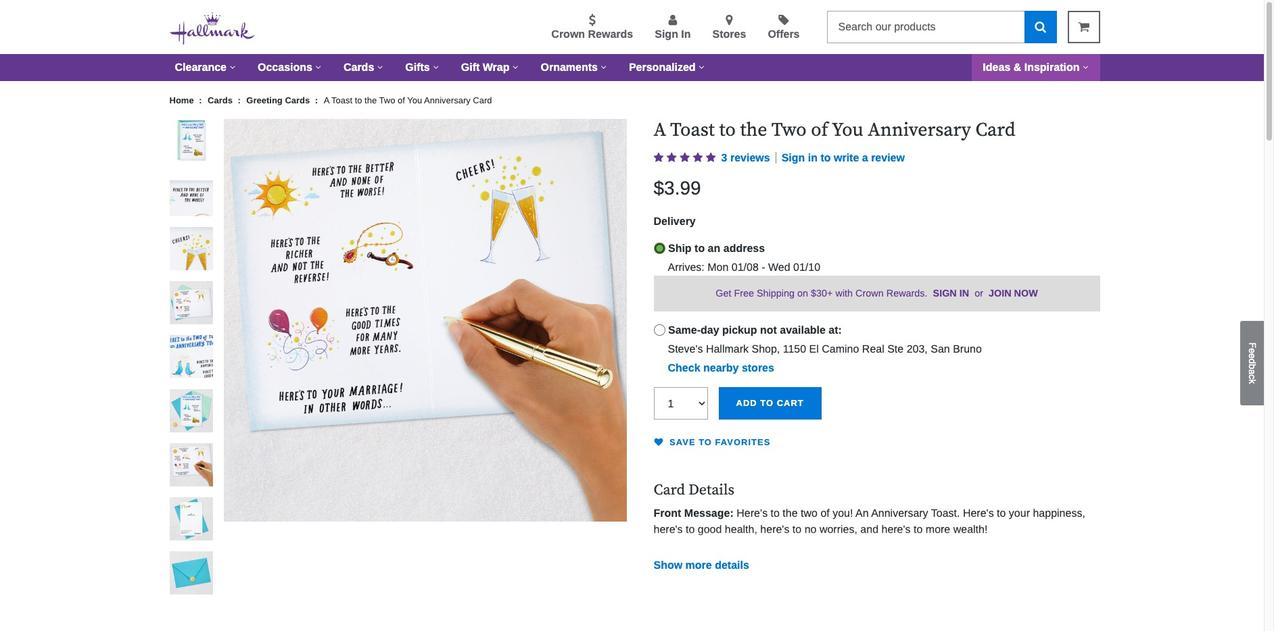 Task type: describe. For each thing, give the bounding box(es) containing it.
search image
[[1035, 21, 1047, 33]]

with
[[836, 288, 853, 299]]

here's to the two of you! an anniversary toast. here's to your happiness, here's to good health, here's to no worries, and here's to more wealth!
[[654, 508, 1086, 536]]

san
[[931, 344, 950, 355]]

1 icon image from the left
[[654, 152, 664, 163]]

here's to the better and none of the worse! here's to the richer and not the reverse! here's to the good times for many more years. here's to your marriage! in other words... cheers!
[[654, 551, 1097, 595]]

shop,
[[752, 344, 780, 355]]

in for sign in
[[682, 28, 691, 40]]

-
[[762, 262, 766, 273]]

years.
[[889, 567, 918, 579]]

sign in
[[655, 28, 691, 40]]

day
[[701, 325, 720, 336]]

none
[[856, 551, 881, 563]]

Search our products search field
[[827, 11, 1025, 43]]

for
[[816, 567, 829, 579]]

a toast to the two of you anniversary card inside region
[[654, 118, 1016, 142]]

no
[[805, 524, 817, 536]]

here's up cheers!
[[696, 567, 727, 579]]

save to favorites
[[667, 438, 771, 448]]

stores link
[[713, 14, 747, 43]]

f
[[1248, 343, 1259, 349]]

delivery
[[654, 216, 696, 227]]

2 horizontal spatial card
[[976, 118, 1016, 142]]

and inside here's to the two of you! an anniversary toast. here's to your happiness, here's to good health, here's to no worries, and here's to more wealth!
[[861, 524, 879, 536]]

$30+
[[811, 288, 833, 299]]

1 e from the top
[[1248, 349, 1259, 354]]

on
[[798, 288, 809, 299]]

cart
[[777, 399, 804, 409]]

the inside here's to the two of you! an anniversary toast. here's to your happiness, here's to good health, here's to no worries, and here's to more wealth!
[[783, 508, 798, 519]]

inside message:
[[654, 551, 741, 563]]

other
[[1052, 567, 1077, 579]]

cards inside menu bar
[[344, 62, 374, 73]]

0 horizontal spatial card
[[473, 95, 492, 106]]

of down "gifts" link
[[398, 95, 405, 106]]

3 icon image from the left
[[680, 152, 690, 163]]

two
[[801, 508, 818, 519]]

3 reviews link
[[722, 150, 782, 166]]

arrives: mon 01/08 - wed 01/10
[[668, 262, 821, 273]]

1 here's from the left
[[654, 524, 683, 536]]

a inside f e e d b a c k button
[[1248, 370, 1259, 375]]

01/08
[[732, 262, 759, 273]]

gift wrap
[[461, 62, 510, 73]]

join now link
[[989, 288, 1039, 299]]

0 horizontal spatial and
[[835, 551, 853, 563]]

none radio inside a toast to the two of you anniversary card region
[[654, 325, 665, 336]]

1 horizontal spatial card
[[654, 482, 685, 500]]

details
[[715, 560, 750, 572]]

camino
[[822, 344, 860, 355]]

crown inside a toast to the two of you anniversary card region
[[856, 288, 884, 299]]

2 here's from the left
[[761, 524, 790, 536]]

more for worries,
[[926, 524, 951, 536]]

3 here's from the left
[[882, 524, 911, 536]]

get
[[716, 288, 732, 299]]

nearby
[[704, 363, 739, 374]]

k
[[1248, 380, 1259, 385]]

crown rewards
[[552, 28, 634, 40]]

gift
[[461, 62, 480, 73]]

shipping
[[757, 288, 795, 299]]

offers link
[[768, 14, 800, 43]]

of up sign in to write a review
[[811, 118, 829, 142]]

now
[[1015, 288, 1039, 299]]

hallmark image
[[170, 12, 255, 45]]

1150
[[783, 344, 807, 355]]

sign in to write a review link
[[782, 152, 905, 163]]

save to favorites link
[[654, 434, 771, 456]]

same-day pickup not available at:
[[668, 325, 842, 336]]

3 reviews
[[722, 152, 770, 163]]

reviews
[[731, 152, 770, 163]]

times
[[787, 567, 813, 579]]

more inside 'button'
[[686, 560, 712, 572]]

2 horizontal spatial sign
[[933, 288, 957, 299]]

1 vertical spatial anniversary
[[868, 118, 972, 142]]

at:
[[829, 325, 842, 336]]

mon
[[708, 262, 729, 273]]

clearance
[[175, 62, 227, 73]]

here's down wealth! on the bottom right of the page
[[949, 551, 979, 563]]

show more details
[[654, 560, 750, 572]]

0 vertical spatial anniversary
[[424, 95, 471, 106]]

message: for health,
[[685, 508, 734, 519]]

favorites
[[716, 438, 771, 448]]

ship
[[668, 243, 692, 254]]

front message:
[[654, 508, 737, 519]]

home link
[[170, 95, 196, 106]]

here's
[[737, 508, 768, 519]]

wrap
[[483, 62, 510, 73]]

save
[[670, 438, 696, 448]]

sign for sign in
[[655, 28, 679, 40]]

ship to an address
[[668, 243, 765, 254]]

ornaments
[[541, 62, 598, 73]]

of inside here's to the better and none of the worse! here's to the richer and not the reverse! here's to the good times for many more years. here's to your marriage! in other words... cheers!
[[884, 551, 893, 563]]

5 icon image from the left
[[706, 152, 716, 163]]

sign in to write a review
[[782, 152, 905, 163]]

b
[[1248, 365, 1259, 370]]

check
[[668, 363, 701, 374]]

d
[[1248, 359, 1259, 365]]

clearance link
[[164, 54, 247, 81]]

real
[[863, 344, 885, 355]]

review
[[872, 152, 905, 163]]

your inside here's to the two of you! an anniversary toast. here's to your happiness, here's to good health, here's to no worries, and here's to more wealth!
[[1009, 508, 1031, 519]]

ideas & inspiration link
[[973, 54, 1101, 81]]

message: for reverse!
[[688, 551, 738, 563]]

0 horizontal spatial two
[[379, 95, 395, 106]]

stores
[[742, 363, 775, 374]]

card details
[[654, 482, 735, 500]]

menu bar containing clearance
[[164, 54, 1101, 81]]

ideas & inspiration
[[983, 62, 1080, 73]]

a inside region
[[654, 118, 667, 142]]

2 icon image from the left
[[667, 152, 677, 163]]

many
[[832, 567, 858, 579]]



Task type: vqa. For each thing, say whether or not it's contained in the screenshot.
the bottom the You
yes



Task type: locate. For each thing, give the bounding box(es) containing it.
front
[[654, 508, 682, 519]]

message:
[[685, 508, 734, 519], [688, 551, 738, 563]]

a toast to the two of you anniversary card image
[[170, 119, 213, 162], [224, 119, 627, 522], [170, 173, 213, 217], [170, 227, 213, 271], [170, 281, 213, 325], [170, 336, 213, 379], [170, 390, 213, 433], [170, 444, 213, 487], [170, 498, 213, 541], [170, 552, 213, 595]]

203,
[[907, 344, 928, 355]]

sign left the or
[[933, 288, 957, 299]]

0 vertical spatial not
[[761, 325, 777, 336]]

0 vertical spatial sign
[[655, 28, 679, 40]]

icon image
[[654, 152, 664, 163], [667, 152, 677, 163], [680, 152, 690, 163], [693, 152, 703, 163], [706, 152, 716, 163]]

shopping cart image
[[1079, 21, 1090, 33]]

rewards
[[588, 28, 634, 40]]

good inside here's to the two of you! an anniversary toast. here's to your happiness, here's to good health, here's to no worries, and here's to more wealth!
[[698, 524, 722, 536]]

menu
[[276, 12, 816, 43]]

in inside banner
[[682, 28, 691, 40]]

1 horizontal spatial sign in link
[[933, 288, 970, 299]]

in for sign in to write a review
[[808, 152, 818, 163]]

card
[[473, 95, 492, 106], [976, 118, 1016, 142], [654, 482, 685, 500]]

offers
[[768, 28, 800, 40]]

a toast to the two of you anniversary card region
[[164, 118, 1101, 632]]

0 vertical spatial two
[[379, 95, 395, 106]]

e up b
[[1248, 354, 1259, 359]]

toast inside region
[[671, 118, 715, 142]]

0 vertical spatial a
[[324, 95, 329, 106]]

steve's hallmark shop, 1150 el camino real ste 203, san bruno
[[668, 344, 982, 355]]

c
[[1248, 375, 1259, 380]]

1 vertical spatial in
[[808, 152, 818, 163]]

home
[[170, 95, 196, 106]]

words...
[[654, 584, 692, 595]]

2 horizontal spatial here's
[[882, 524, 911, 536]]

of right two on the right bottom
[[821, 508, 830, 519]]

gifts
[[406, 62, 430, 73]]

your inside here's to the better and none of the worse! here's to the richer and not the reverse! here's to the good times for many more years. here's to your marriage! in other words... cheers!
[[967, 567, 988, 579]]

in left the or
[[960, 288, 970, 299]]

a up k at the bottom
[[1248, 370, 1259, 375]]

1 vertical spatial card
[[976, 118, 1016, 142]]

0 horizontal spatial your
[[967, 567, 988, 579]]

anniversary up review
[[868, 118, 972, 142]]

good
[[698, 524, 722, 536], [760, 567, 784, 579]]

0 vertical spatial toast
[[332, 95, 353, 106]]

1 vertical spatial a toast to the two of you anniversary card
[[654, 118, 1016, 142]]

better
[[805, 551, 832, 563]]

0 horizontal spatial a
[[324, 95, 329, 106]]

0 vertical spatial crown
[[552, 28, 585, 40]]

add to cart
[[737, 399, 804, 409]]

not up shop,
[[761, 325, 777, 336]]

stores
[[713, 28, 747, 40]]

None search field
[[827, 11, 1057, 43]]

1 horizontal spatial not
[[1064, 551, 1079, 563]]

None radio
[[654, 243, 665, 254]]

0 horizontal spatial toast
[[332, 95, 353, 106]]

health,
[[725, 524, 758, 536]]

2 vertical spatial anniversary
[[872, 508, 929, 519]]

you up write
[[832, 118, 864, 142]]

1 vertical spatial a
[[654, 118, 667, 142]]

same-
[[668, 325, 701, 336]]

0 vertical spatial sign in link
[[655, 14, 691, 43]]

hallmark link
[[170, 11, 266, 48]]

sign up personalized
[[655, 28, 679, 40]]

your
[[1009, 508, 1031, 519], [967, 567, 988, 579]]

4 icon image from the left
[[693, 152, 703, 163]]

1 vertical spatial sign
[[782, 152, 805, 163]]

available
[[780, 325, 826, 336]]

here's down the "here's"
[[761, 524, 790, 536]]

gift wrap link
[[450, 54, 530, 81]]

1 horizontal spatial a toast to the two of you anniversary card
[[654, 118, 1016, 142]]

bruno
[[953, 344, 982, 355]]

sign
[[655, 28, 679, 40], [782, 152, 805, 163], [933, 288, 957, 299]]

details
[[689, 482, 735, 500]]

join
[[989, 288, 1012, 299]]

1 horizontal spatial sign
[[782, 152, 805, 163]]

banner
[[0, 0, 1265, 81]]

$3.99
[[654, 178, 701, 199]]

a up $3.99
[[654, 118, 667, 142]]

heart image
[[654, 439, 667, 447]]

arrives:
[[668, 262, 705, 273]]

None radio
[[654, 325, 665, 336]]

menu containing crown rewards
[[276, 12, 816, 43]]

crown up ornaments on the top left of page
[[552, 28, 585, 40]]

your left marriage!
[[967, 567, 988, 579]]

check nearby stores button
[[654, 361, 775, 377]]

anniversary inside here's to the two of you! an anniversary toast. here's to your happiness, here's to good health, here's to no worries, and here's to more wealth!
[[872, 508, 929, 519]]

region
[[0, 617, 1265, 632]]

good down the front message:
[[698, 524, 722, 536]]

1 horizontal spatial more
[[861, 567, 886, 579]]

0 vertical spatial good
[[698, 524, 722, 536]]

2 horizontal spatial more
[[926, 524, 951, 536]]

1 vertical spatial sign in link
[[933, 288, 970, 299]]

0 horizontal spatial cards link
[[208, 95, 235, 106]]

message: down details
[[685, 508, 734, 519]]

get free shipping on $30+ with crown rewards. sign in or join now
[[716, 288, 1039, 299]]

ideas
[[983, 62, 1011, 73]]

worries,
[[820, 524, 858, 536]]

sign in link inside a toast to the two of you anniversary card region
[[933, 288, 970, 299]]

0 horizontal spatial sign in link
[[655, 14, 691, 43]]

3
[[722, 152, 728, 163]]

anniversary down gift
[[424, 95, 471, 106]]

hallmark
[[706, 344, 749, 355]]

toast up $3.99
[[671, 118, 715, 142]]

2 horizontal spatial and
[[1043, 551, 1061, 563]]

card down gift wrap
[[473, 95, 492, 106]]

here's down health,
[[741, 551, 772, 563]]

0 horizontal spatial cards
[[208, 95, 233, 106]]

here's down worse!
[[921, 567, 952, 579]]

1 horizontal spatial your
[[1009, 508, 1031, 519]]

steve's
[[668, 344, 703, 355]]

0 horizontal spatial more
[[686, 560, 712, 572]]

wealth!
[[954, 524, 988, 536]]

occasions link
[[247, 54, 333, 81]]

1 horizontal spatial here's
[[761, 524, 790, 536]]

a toast to the two of you anniversary card down 'gifts'
[[324, 95, 492, 106]]

in
[[1040, 567, 1049, 579]]

1 horizontal spatial good
[[760, 567, 784, 579]]

toast.
[[932, 508, 960, 519]]

0 horizontal spatial crown
[[552, 28, 585, 40]]

0 vertical spatial you
[[408, 95, 422, 106]]

an
[[708, 243, 721, 254]]

here's down the front
[[654, 524, 683, 536]]

of right none
[[884, 551, 893, 563]]

more down none
[[861, 567, 886, 579]]

toast down the occasions link on the top left of page
[[332, 95, 353, 106]]

here's up wealth! on the bottom right of the page
[[963, 508, 994, 519]]

happiness,
[[1034, 508, 1086, 519]]

1 vertical spatial cards link
[[208, 95, 235, 106]]

menu inside banner
[[276, 12, 816, 43]]

here's up years.
[[882, 524, 911, 536]]

2 vertical spatial in
[[960, 288, 970, 299]]

1 horizontal spatial in
[[808, 152, 818, 163]]

greeting cards link
[[247, 95, 313, 106]]

2 horizontal spatial cards
[[344, 62, 374, 73]]

0 horizontal spatial a toast to the two of you anniversary card
[[324, 95, 492, 106]]

two up 3 reviews link
[[772, 118, 807, 142]]

1 horizontal spatial crown
[[856, 288, 884, 299]]

menu bar
[[164, 54, 1101, 81]]

here's inside here's to the two of you! an anniversary toast. here's to your happiness, here's to good health, here's to no worries, and here's to more wealth!
[[963, 508, 994, 519]]

0 vertical spatial cards link
[[333, 54, 395, 81]]

in left write
[[808, 152, 818, 163]]

you down 'gifts'
[[408, 95, 422, 106]]

and up in
[[1043, 551, 1061, 563]]

ornaments link
[[530, 54, 618, 81]]

1 vertical spatial a
[[1248, 370, 1259, 375]]

not
[[761, 325, 777, 336], [1064, 551, 1079, 563]]

0 vertical spatial card
[[473, 95, 492, 106]]

two inside region
[[772, 118, 807, 142]]

1 vertical spatial two
[[772, 118, 807, 142]]

&
[[1014, 62, 1022, 73]]

message: up cheers!
[[688, 551, 738, 563]]

1 vertical spatial you
[[832, 118, 864, 142]]

sign right reviews
[[782, 152, 805, 163]]

check nearby stores
[[668, 363, 775, 374]]

none radio inside a toast to the two of you anniversary card region
[[654, 243, 665, 254]]

to
[[761, 399, 774, 409]]

1 horizontal spatial cards link
[[333, 54, 395, 81]]

good inside here's to the better and none of the worse! here's to the richer and not the reverse! here's to the good times for many more years. here's to your marriage! in other words... cheers!
[[760, 567, 784, 579]]

1 vertical spatial message:
[[688, 551, 738, 563]]

a inside a toast to the two of you anniversary card region
[[863, 152, 869, 163]]

card up the front
[[654, 482, 685, 500]]

pickup
[[723, 325, 758, 336]]

0 horizontal spatial you
[[408, 95, 422, 106]]

1 vertical spatial good
[[760, 567, 784, 579]]

more for good
[[861, 567, 886, 579]]

1 vertical spatial crown
[[856, 288, 884, 299]]

crown right with
[[856, 288, 884, 299]]

anniversary right an
[[872, 508, 929, 519]]

add to cart button
[[719, 388, 822, 420]]

worse!
[[914, 551, 946, 563]]

more up cheers!
[[686, 560, 712, 572]]

inside
[[654, 551, 685, 563]]

cards link down clearance link
[[208, 95, 235, 106]]

more down the toast.
[[926, 524, 951, 536]]

sign in link up personalized link
[[655, 14, 691, 43]]

0 vertical spatial your
[[1009, 508, 1031, 519]]

write
[[834, 152, 860, 163]]

or
[[975, 288, 984, 299]]

you inside region
[[832, 118, 864, 142]]

1 horizontal spatial you
[[832, 118, 864, 142]]

two down "gifts" link
[[379, 95, 395, 106]]

0 vertical spatial a
[[863, 152, 869, 163]]

0 horizontal spatial here's
[[654, 524, 683, 536]]

0 horizontal spatial good
[[698, 524, 722, 536]]

0 horizontal spatial not
[[761, 325, 777, 336]]

1 horizontal spatial a
[[654, 118, 667, 142]]

0 vertical spatial message:
[[685, 508, 734, 519]]

0 horizontal spatial a
[[863, 152, 869, 163]]

01/10
[[794, 262, 821, 273]]

cards left 'gifts'
[[344, 62, 374, 73]]

1 horizontal spatial and
[[861, 524, 879, 536]]

show more details button
[[654, 560, 750, 573]]

1 horizontal spatial two
[[772, 118, 807, 142]]

el
[[810, 344, 819, 355]]

2 vertical spatial sign
[[933, 288, 957, 299]]

and up many
[[835, 551, 853, 563]]

crown rewards link
[[552, 14, 634, 43]]

cards down clearance link
[[208, 95, 233, 106]]

2 horizontal spatial in
[[960, 288, 970, 299]]

cards right greeting
[[285, 95, 310, 106]]

1 vertical spatial not
[[1064, 551, 1079, 563]]

in
[[682, 28, 691, 40], [808, 152, 818, 163], [960, 288, 970, 299]]

1 horizontal spatial toast
[[671, 118, 715, 142]]

a right 'greeting cards' "link"
[[324, 95, 329, 106]]

1 horizontal spatial a
[[1248, 370, 1259, 375]]

your left happiness,
[[1009, 508, 1031, 519]]

personalized link
[[618, 54, 716, 81]]

a toast to the two of you anniversary card up sign in to write a review
[[654, 118, 1016, 142]]

a
[[863, 152, 869, 163], [1248, 370, 1259, 375]]

f e e d b a c k button
[[1241, 322, 1265, 406]]

you!
[[833, 508, 854, 519]]

wed
[[769, 262, 791, 273]]

more
[[926, 524, 951, 536], [686, 560, 712, 572], [861, 567, 886, 579]]

1 vertical spatial your
[[967, 567, 988, 579]]

sign in link for join now link
[[933, 288, 970, 299]]

1 vertical spatial toast
[[671, 118, 715, 142]]

more inside here's to the two of you! an anniversary toast. here's to your happiness, here's to good health, here's to no worries, and here's to more wealth!
[[926, 524, 951, 536]]

e up d
[[1248, 349, 1259, 354]]

sign in link left the or
[[933, 288, 970, 299]]

0 horizontal spatial in
[[682, 28, 691, 40]]

here's
[[654, 524, 683, 536], [761, 524, 790, 536], [882, 524, 911, 536]]

and down an
[[861, 524, 879, 536]]

more inside here's to the better and none of the worse! here's to the richer and not the reverse! here's to the good times for many more years. here's to your marriage! in other words... cheers!
[[861, 567, 886, 579]]

sign for sign in to write a review
[[782, 152, 805, 163]]

card down ideas
[[976, 118, 1016, 142]]

of inside here's to the two of you! an anniversary toast. here's to your happiness, here's to good health, here's to no worries, and here's to more wealth!
[[821, 508, 830, 519]]

1 horizontal spatial cards
[[285, 95, 310, 106]]

0 vertical spatial a toast to the two of you anniversary card
[[324, 95, 492, 106]]

0 vertical spatial in
[[682, 28, 691, 40]]

in up personalized link
[[682, 28, 691, 40]]

not inside here's to the better and none of the worse! here's to the richer and not the reverse! here's to the good times for many more years. here's to your marriage! in other words... cheers!
[[1064, 551, 1079, 563]]

banner containing crown rewards
[[0, 0, 1265, 81]]

occasions
[[258, 62, 313, 73]]

a right write
[[863, 152, 869, 163]]

2 e from the top
[[1248, 354, 1259, 359]]

inspiration
[[1025, 62, 1080, 73]]

greeting cards
[[247, 95, 310, 106]]

not up other
[[1064, 551, 1079, 563]]

cards link left 'gifts'
[[333, 54, 395, 81]]

greeting
[[247, 95, 283, 106]]

sign in link for offers link
[[655, 14, 691, 43]]

good left times
[[760, 567, 784, 579]]

0 horizontal spatial sign
[[655, 28, 679, 40]]

a toast to the two of you anniversary card
[[324, 95, 492, 106], [654, 118, 1016, 142]]

you
[[408, 95, 422, 106], [832, 118, 864, 142]]

2 vertical spatial card
[[654, 482, 685, 500]]



